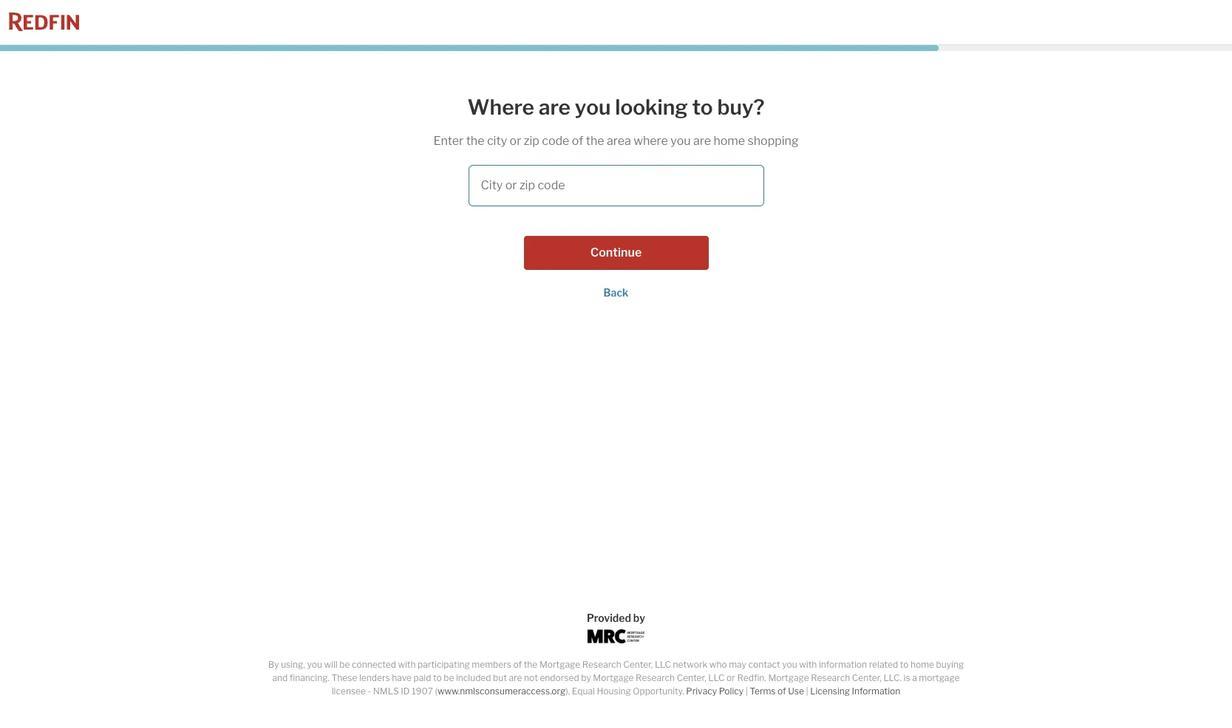 Task type: vqa. For each thing, say whether or not it's contained in the screenshot.
"3941 23rd St, San Francisco, CA 94114"
no



Task type: describe. For each thing, give the bounding box(es) containing it.
where are you looking to buy?
[[468, 95, 765, 120]]

opportunity.
[[633, 686, 685, 697]]

by inside the by using, you will be connected with participating members of the mortgage research center, llc network who may contact you with information related to home buying and financing. these lenders have paid to be included but are not endorsed by mortgage research center, llc or redfin. mortgage research center, llc. is a mortgage licensee - nmls id 1907 (
[[581, 672, 591, 683]]

2 with from the left
[[800, 659, 817, 670]]

back button
[[604, 286, 629, 298]]

home shopping
[[714, 134, 799, 148]]

-
[[368, 686, 371, 697]]

www.nmlsconsumeraccess.org link
[[438, 686, 566, 697]]

have
[[392, 672, 412, 683]]

will
[[324, 659, 338, 670]]

2 horizontal spatial research
[[811, 672, 851, 683]]

information
[[852, 686, 901, 697]]

2 | from the left
[[806, 686, 809, 697]]

licensee
[[332, 686, 366, 697]]

area
[[607, 134, 631, 148]]

privacy policy link
[[687, 686, 744, 697]]

(
[[435, 686, 438, 697]]

llc.
[[884, 672, 902, 683]]

related
[[869, 659, 899, 670]]

terms
[[750, 686, 776, 697]]

www.nmlsconsumeraccess.org
[[438, 686, 566, 697]]

1 | from the left
[[746, 686, 748, 697]]

2 horizontal spatial the
[[586, 134, 605, 148]]

0 horizontal spatial llc
[[655, 659, 671, 670]]

0 vertical spatial or
[[510, 134, 522, 148]]

looking
[[616, 95, 688, 120]]

equal
[[572, 686, 595, 697]]

1 horizontal spatial center,
[[677, 672, 707, 683]]

1 horizontal spatial llc
[[709, 672, 725, 683]]

home
[[911, 659, 935, 670]]

mortgage
[[919, 672, 960, 683]]

network
[[673, 659, 708, 670]]

2 horizontal spatial mortgage
[[769, 672, 809, 683]]

mortgage research center image
[[588, 629, 645, 643]]

licensing
[[811, 686, 850, 697]]

are inside the by using, you will be connected with participating members of the mortgage research center, llc network who may contact you with information related to home buying and financing. these lenders have paid to be included but are not endorsed by mortgage research center, llc or redfin. mortgage research center, llc. is a mortgage licensee - nmls id 1907 (
[[509, 672, 522, 683]]

included
[[456, 672, 491, 683]]

members
[[472, 659, 512, 670]]

enter the city or zip code of the area where you are home shopping
[[434, 134, 799, 148]]

0 vertical spatial are
[[539, 95, 571, 120]]

0 horizontal spatial center,
[[624, 659, 653, 670]]

housing
[[597, 686, 631, 697]]

these
[[332, 672, 357, 683]]

1 horizontal spatial to
[[901, 659, 909, 670]]

redfin.
[[738, 672, 767, 683]]

city
[[487, 134, 507, 148]]

0 horizontal spatial mortgage
[[540, 659, 581, 670]]

may
[[729, 659, 747, 670]]

buying
[[937, 659, 964, 670]]

nmls
[[373, 686, 399, 697]]

to buy?
[[693, 95, 765, 120]]

www.nmlsconsumeraccess.org ). equal housing opportunity. privacy policy | terms of use | licensing information
[[438, 686, 901, 697]]

is
[[904, 672, 911, 683]]

information
[[819, 659, 868, 670]]

endorsed
[[540, 672, 580, 683]]

continue button
[[524, 236, 709, 270]]



Task type: locate. For each thing, give the bounding box(es) containing it.
are
[[539, 95, 571, 120], [694, 134, 711, 148], [509, 672, 522, 683]]

with up have
[[398, 659, 416, 670]]

a
[[913, 672, 918, 683]]

where
[[468, 95, 535, 120]]

0 horizontal spatial of
[[514, 659, 522, 670]]

of
[[572, 134, 584, 148], [514, 659, 522, 670], [778, 686, 787, 697]]

by using, you will be connected with participating members of the mortgage research center, llc network who may contact you with information related to home buying and financing. these lenders have paid to be included but are not endorsed by mortgage research center, llc or redfin. mortgage research center, llc. is a mortgage licensee - nmls id 1907 (
[[268, 659, 964, 697]]

1 with from the left
[[398, 659, 416, 670]]

are left 'not'
[[509, 672, 522, 683]]

by
[[634, 612, 646, 624], [581, 672, 591, 683]]

continue
[[591, 245, 642, 259]]

use
[[788, 686, 804, 697]]

0 horizontal spatial be
[[340, 659, 350, 670]]

1 horizontal spatial |
[[806, 686, 809, 697]]

paid
[[414, 672, 431, 683]]

zip
[[524, 134, 540, 148]]

be
[[340, 659, 350, 670], [444, 672, 454, 683]]

of for members
[[514, 659, 522, 670]]

or
[[510, 134, 522, 148], [727, 672, 736, 683]]

provided by
[[587, 612, 646, 624]]

who
[[710, 659, 727, 670]]

of left use
[[778, 686, 787, 697]]

mortgage up use
[[769, 672, 809, 683]]

are down the to buy?
[[694, 134, 711, 148]]

llc up opportunity. on the right
[[655, 659, 671, 670]]

lenders
[[359, 672, 390, 683]]

1 vertical spatial be
[[444, 672, 454, 683]]

1 horizontal spatial of
[[572, 134, 584, 148]]

1 vertical spatial of
[[514, 659, 522, 670]]

research
[[583, 659, 622, 670], [636, 672, 675, 683], [811, 672, 851, 683]]

0 horizontal spatial by
[[581, 672, 591, 683]]

1 vertical spatial to
[[433, 672, 442, 683]]

enter
[[434, 134, 464, 148]]

of inside the by using, you will be connected with participating members of the mortgage research center, llc network who may contact you with information related to home buying and financing. these lenders have paid to be included but are not endorsed by mortgage research center, llc or redfin. mortgage research center, llc. is a mortgage licensee - nmls id 1907 (
[[514, 659, 522, 670]]

|
[[746, 686, 748, 697], [806, 686, 809, 697]]

0 horizontal spatial to
[[433, 672, 442, 683]]

and
[[272, 672, 288, 683]]

not
[[524, 672, 538, 683]]

research up opportunity. on the right
[[636, 672, 675, 683]]

).
[[566, 686, 570, 697]]

you up financing. on the bottom of the page
[[307, 659, 322, 670]]

to up is
[[901, 659, 909, 670]]

1 vertical spatial or
[[727, 672, 736, 683]]

mortgage up housing
[[593, 672, 634, 683]]

financing.
[[290, 672, 330, 683]]

1 horizontal spatial by
[[634, 612, 646, 624]]

1 horizontal spatial or
[[727, 672, 736, 683]]

of right the code
[[572, 134, 584, 148]]

0 vertical spatial be
[[340, 659, 350, 670]]

the inside the by using, you will be connected with participating members of the mortgage research center, llc network who may contact you with information related to home buying and financing. these lenders have paid to be included but are not endorsed by mortgage research center, llc or redfin. mortgage research center, llc. is a mortgage licensee - nmls id 1907 (
[[524, 659, 538, 670]]

participating
[[418, 659, 470, 670]]

or left zip
[[510, 134, 522, 148]]

center, up opportunity. on the right
[[624, 659, 653, 670]]

be up these
[[340, 659, 350, 670]]

| down redfin.
[[746, 686, 748, 697]]

| right use
[[806, 686, 809, 697]]

privacy
[[687, 686, 717, 697]]

where
[[634, 134, 668, 148]]

the up 'not'
[[524, 659, 538, 670]]

but
[[493, 672, 507, 683]]

by up mortgage research center image
[[634, 612, 646, 624]]

of for terms
[[778, 686, 787, 697]]

you right contact
[[783, 659, 798, 670]]

the left city
[[466, 134, 485, 148]]

0 horizontal spatial are
[[509, 672, 522, 683]]

1 horizontal spatial be
[[444, 672, 454, 683]]

terms of use link
[[750, 686, 804, 697]]

0 horizontal spatial or
[[510, 134, 522, 148]]

llc
[[655, 659, 671, 670], [709, 672, 725, 683]]

0 horizontal spatial research
[[583, 659, 622, 670]]

mortgage
[[540, 659, 581, 670], [593, 672, 634, 683], [769, 672, 809, 683]]

Where are you looking to buy? text field
[[468, 165, 764, 206]]

0 horizontal spatial with
[[398, 659, 416, 670]]

1 horizontal spatial the
[[524, 659, 538, 670]]

licensing information link
[[811, 686, 901, 697]]

2 horizontal spatial of
[[778, 686, 787, 697]]

using,
[[281, 659, 305, 670]]

back
[[604, 286, 629, 298]]

with
[[398, 659, 416, 670], [800, 659, 817, 670]]

center, down network
[[677, 672, 707, 683]]

0 vertical spatial by
[[634, 612, 646, 624]]

be down participating
[[444, 672, 454, 683]]

by
[[268, 659, 279, 670]]

you right where
[[671, 134, 691, 148]]

with up use
[[800, 659, 817, 670]]

code
[[542, 134, 570, 148]]

mortgage up endorsed
[[540, 659, 581, 670]]

or up policy
[[727, 672, 736, 683]]

center,
[[624, 659, 653, 670], [677, 672, 707, 683], [852, 672, 882, 683]]

1 vertical spatial are
[[694, 134, 711, 148]]

the left area
[[586, 134, 605, 148]]

of right "members"
[[514, 659, 522, 670]]

1 horizontal spatial research
[[636, 672, 675, 683]]

llc up privacy policy link
[[709, 672, 725, 683]]

1 vertical spatial llc
[[709, 672, 725, 683]]

policy
[[719, 686, 744, 697]]

center, up information
[[852, 672, 882, 683]]

1 vertical spatial by
[[581, 672, 591, 683]]

research up the licensing
[[811, 672, 851, 683]]

id
[[401, 686, 410, 697]]

research up housing
[[583, 659, 622, 670]]

0 horizontal spatial |
[[746, 686, 748, 697]]

2 vertical spatial are
[[509, 672, 522, 683]]

0 vertical spatial llc
[[655, 659, 671, 670]]

connected
[[352, 659, 396, 670]]

2 horizontal spatial are
[[694, 134, 711, 148]]

contact
[[749, 659, 781, 670]]

0 vertical spatial of
[[572, 134, 584, 148]]

the
[[466, 134, 485, 148], [586, 134, 605, 148], [524, 659, 538, 670]]

1 horizontal spatial are
[[539, 95, 571, 120]]

to
[[901, 659, 909, 670], [433, 672, 442, 683]]

are up the code
[[539, 95, 571, 120]]

0 horizontal spatial the
[[466, 134, 485, 148]]

or inside the by using, you will be connected with participating members of the mortgage research center, llc network who may contact you with information related to home buying and financing. these lenders have paid to be included but are not endorsed by mortgage research center, llc or redfin. mortgage research center, llc. is a mortgage licensee - nmls id 1907 (
[[727, 672, 736, 683]]

1 horizontal spatial mortgage
[[593, 672, 634, 683]]

provided
[[587, 612, 632, 624]]

0 vertical spatial to
[[901, 659, 909, 670]]

to up (
[[433, 672, 442, 683]]

1 horizontal spatial with
[[800, 659, 817, 670]]

by up equal
[[581, 672, 591, 683]]

2 vertical spatial of
[[778, 686, 787, 697]]

1907
[[412, 686, 433, 697]]

you up enter the city or zip code of the area where you are home shopping
[[575, 95, 611, 120]]

you
[[575, 95, 611, 120], [671, 134, 691, 148], [307, 659, 322, 670], [783, 659, 798, 670]]

2 horizontal spatial center,
[[852, 672, 882, 683]]



